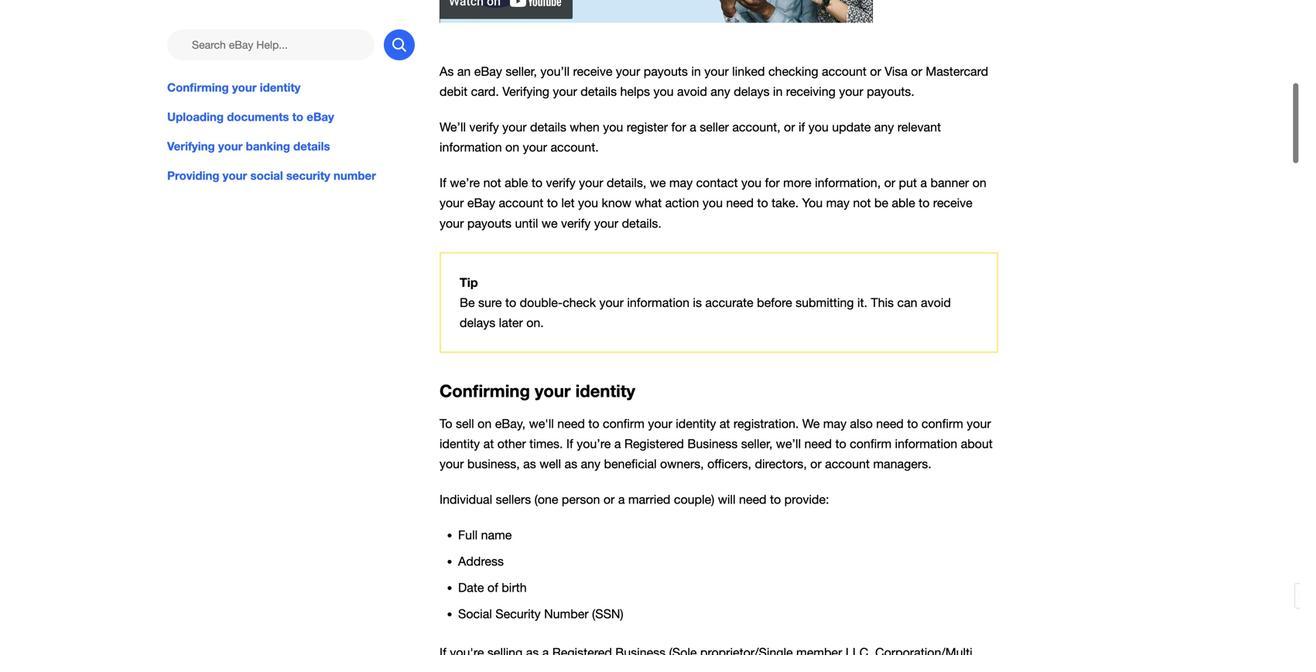 Task type: vqa. For each thing, say whether or not it's contained in the screenshot.
the bottommost the can
no



Task type: locate. For each thing, give the bounding box(es) containing it.
any right update
[[875, 120, 894, 134]]

on left account.
[[506, 140, 520, 155]]

0 horizontal spatial in
[[692, 64, 701, 78]]

0 horizontal spatial confirming
[[167, 81, 229, 94]]

0 horizontal spatial delays
[[460, 316, 496, 330]]

not left be
[[853, 196, 871, 210]]

confirm up about
[[922, 417, 964, 431]]

identity up you're
[[576, 381, 636, 402]]

0 vertical spatial avoid
[[677, 84, 708, 99]]

uploading
[[167, 110, 224, 124]]

0 horizontal spatial receive
[[573, 64, 613, 78]]

details inside we'll verify your details when you register for a seller account, or if you update any relevant information on your account.
[[530, 120, 567, 134]]

account up until
[[499, 196, 544, 210]]

0 horizontal spatial not
[[484, 176, 501, 190]]

confirming up uploading
[[167, 81, 229, 94]]

0 horizontal spatial as
[[524, 457, 536, 472]]

we'll
[[440, 120, 466, 134]]

account
[[822, 64, 867, 78], [499, 196, 544, 210], [825, 457, 870, 472]]

if left we're
[[440, 176, 447, 190]]

delays inside tip be sure to double-check your information is accurate before submitting it. this can avoid delays later on.
[[460, 316, 496, 330]]

information,
[[815, 176, 881, 190]]

a up beneficial
[[615, 437, 621, 451]]

times.
[[530, 437, 563, 451]]

1 horizontal spatial at
[[720, 417, 730, 431]]

verify inside we'll verify your details when you register for a seller account, or if you update any relevant information on your account.
[[470, 120, 499, 134]]

1 horizontal spatial for
[[765, 176, 780, 190]]

0 vertical spatial we
[[650, 176, 666, 190]]

2 horizontal spatial information
[[895, 437, 958, 451]]

0 vertical spatial payouts
[[644, 64, 688, 78]]

able
[[505, 176, 528, 190], [892, 196, 916, 210]]

able down put
[[892, 196, 916, 210]]

1 horizontal spatial any
[[711, 84, 731, 99]]

verifying down you'll
[[503, 84, 550, 99]]

on right sell
[[478, 417, 492, 431]]

verifying
[[503, 84, 550, 99], [167, 139, 215, 153]]

0 horizontal spatial we
[[542, 216, 558, 231]]

confirming your identity link
[[167, 79, 415, 96]]

verify down let
[[561, 216, 591, 231]]

0 horizontal spatial verifying
[[167, 139, 215, 153]]

card.
[[471, 84, 499, 99]]

1 vertical spatial information
[[627, 296, 690, 310]]

0 vertical spatial delays
[[734, 84, 770, 99]]

0 vertical spatial confirming your identity
[[167, 81, 301, 94]]

1 vertical spatial seller,
[[741, 437, 773, 451]]

confirm up you're
[[603, 417, 645, 431]]

you right let
[[578, 196, 599, 210]]

at up business
[[720, 417, 730, 431]]

1 horizontal spatial verifying
[[503, 84, 550, 99]]

when
[[570, 120, 600, 134]]

we
[[650, 176, 666, 190], [542, 216, 558, 231]]

2 vertical spatial any
[[581, 457, 601, 472]]

ebay down we're
[[468, 196, 495, 210]]

identity
[[260, 81, 301, 94], [576, 381, 636, 402], [676, 417, 716, 431], [440, 437, 480, 451]]

2 horizontal spatial details
[[581, 84, 617, 99]]

in down checking
[[773, 84, 783, 99]]

details inside as an ebay seller, you'll receive your payouts in your linked checking account or visa or mastercard debit card. verifying your details helps you avoid any delays in receiving your payouts.
[[581, 84, 617, 99]]

0 horizontal spatial confirming your identity
[[167, 81, 301, 94]]

to up you're
[[589, 417, 600, 431]]

0 vertical spatial any
[[711, 84, 731, 99]]

1 vertical spatial in
[[773, 84, 783, 99]]

sellers
[[496, 493, 531, 507]]

receive inside as an ebay seller, you'll receive your payouts in your linked checking account or visa or mastercard debit card. verifying your details helps you avoid any delays in receiving your payouts.
[[573, 64, 613, 78]]

on right banner
[[973, 176, 987, 190]]

1 vertical spatial verifying
[[167, 139, 215, 153]]

1 vertical spatial may
[[827, 196, 850, 210]]

need inside if we're not able to verify your details, we may contact you for more information, or put a banner on your ebay account to let you know what action you need to take. you may not be able to receive your payouts until we verify your details.
[[727, 196, 754, 210]]

at
[[720, 417, 730, 431], [484, 437, 494, 451]]

at up business,
[[484, 437, 494, 451]]

avoid inside tip be sure to double-check your information is accurate before submitting it. this can avoid delays later on.
[[921, 296, 951, 310]]

0 vertical spatial for
[[672, 120, 687, 134]]

full name
[[458, 529, 512, 543]]

any up seller
[[711, 84, 731, 99]]

submitting
[[796, 296, 854, 310]]

1 horizontal spatial on
[[506, 140, 520, 155]]

0 vertical spatial in
[[692, 64, 701, 78]]

2 vertical spatial ebay
[[468, 196, 495, 210]]

0 vertical spatial may
[[670, 176, 693, 190]]

uploading documents to ebay link
[[167, 108, 415, 125]]

if right 'times.'
[[567, 437, 574, 451]]

or left visa
[[870, 64, 882, 78]]

name
[[481, 529, 512, 543]]

receive down banner
[[934, 196, 973, 210]]

information
[[440, 140, 502, 155], [627, 296, 690, 310], [895, 437, 958, 451]]

information up managers.
[[895, 437, 958, 451]]

on
[[506, 140, 520, 155], [973, 176, 987, 190], [478, 417, 492, 431]]

documents
[[227, 110, 289, 124]]

confirming your identity up we'll
[[440, 381, 636, 402]]

0 horizontal spatial seller,
[[506, 64, 537, 78]]

may right the we
[[824, 417, 847, 431]]

1 horizontal spatial if
[[567, 437, 574, 451]]

we up what in the top of the page
[[650, 176, 666, 190]]

2 horizontal spatial on
[[973, 176, 987, 190]]

payouts inside if we're not able to verify your details, we may contact you for more information, or put a banner on your ebay account to let you know what action you need to take. you may not be able to receive your payouts until we verify your details.
[[468, 216, 512, 231]]

in left linked
[[692, 64, 701, 78]]

for inside we'll verify your details when you register for a seller account, or if you update any relevant information on your account.
[[672, 120, 687, 134]]

1 horizontal spatial in
[[773, 84, 783, 99]]

1 horizontal spatial information
[[627, 296, 690, 310]]

0 horizontal spatial at
[[484, 437, 494, 451]]

or left put
[[885, 176, 896, 190]]

1 vertical spatial able
[[892, 196, 916, 210]]

payouts left until
[[468, 216, 512, 231]]

ebay inside as an ebay seller, you'll receive your payouts in your linked checking account or visa or mastercard debit card. verifying your details helps you avoid any delays in receiving your payouts.
[[474, 64, 502, 78]]

on inside to sell on ebay, we'll need to confirm your identity at registration. we may also need to confirm your identity at other times. if you're a registered business seller, we'll need to confirm information about your business, as well as any beneficial owners, officers, directors, or account managers.
[[478, 417, 492, 431]]

0 horizontal spatial able
[[505, 176, 528, 190]]

seller, inside as an ebay seller, you'll receive your payouts in your linked checking account or visa or mastercard debit card. verifying your details helps you avoid any delays in receiving your payouts.
[[506, 64, 537, 78]]

ebay down confirming your identity link
[[307, 110, 334, 124]]

1 vertical spatial details
[[530, 120, 567, 134]]

details
[[581, 84, 617, 99], [530, 120, 567, 134], [293, 139, 330, 153]]

a
[[690, 120, 697, 134], [921, 176, 928, 190], [615, 437, 621, 451], [618, 493, 625, 507]]

banner
[[931, 176, 970, 190]]

to
[[440, 417, 453, 431]]

not right we're
[[484, 176, 501, 190]]

seller, inside to sell on ebay, we'll need to confirm your identity at registration. we may also need to confirm your identity at other times. if you're a registered business seller, we'll need to confirm information about your business, as well as any beneficial owners, officers, directors, or account managers.
[[741, 437, 773, 451]]

linked
[[733, 64, 765, 78]]

information inside to sell on ebay, we'll need to confirm your identity at registration. we may also need to confirm your identity at other times. if you're a registered business seller, we'll need to confirm information about your business, as well as any beneficial owners, officers, directors, or account managers.
[[895, 437, 958, 451]]

1 as from the left
[[524, 457, 536, 472]]

1 vertical spatial receive
[[934, 196, 973, 210]]

need down contact
[[727, 196, 754, 210]]

account up receiving
[[822, 64, 867, 78]]

to up later
[[506, 296, 517, 310]]

0 vertical spatial receive
[[573, 64, 613, 78]]

may down information,
[[827, 196, 850, 210]]

confirm down also
[[850, 437, 892, 451]]

business,
[[468, 457, 520, 472]]

if
[[799, 120, 805, 134]]

0 vertical spatial confirming
[[167, 81, 229, 94]]

identity up "uploading documents to ebay" link
[[260, 81, 301, 94]]

a right put
[[921, 176, 928, 190]]

receive right you'll
[[573, 64, 613, 78]]

0 vertical spatial able
[[505, 176, 528, 190]]

2 vertical spatial information
[[895, 437, 958, 451]]

account down also
[[825, 457, 870, 472]]

0 horizontal spatial if
[[440, 176, 447, 190]]

1 vertical spatial verify
[[546, 176, 576, 190]]

any down you're
[[581, 457, 601, 472]]

0 vertical spatial ebay
[[474, 64, 502, 78]]

verify up let
[[546, 176, 576, 190]]

provide:
[[785, 493, 830, 507]]

1 vertical spatial account
[[499, 196, 544, 210]]

your
[[616, 64, 640, 78], [705, 64, 729, 78], [232, 81, 257, 94], [553, 84, 577, 99], [839, 84, 864, 99], [503, 120, 527, 134], [218, 139, 243, 153], [523, 140, 547, 155], [223, 169, 247, 183], [579, 176, 604, 190], [440, 196, 464, 210], [440, 216, 464, 231], [594, 216, 619, 231], [600, 296, 624, 310], [535, 381, 571, 402], [648, 417, 673, 431], [967, 417, 992, 431], [440, 457, 464, 472]]

2 vertical spatial account
[[825, 457, 870, 472]]

2 horizontal spatial any
[[875, 120, 894, 134]]

2 vertical spatial details
[[293, 139, 330, 153]]

receive
[[573, 64, 613, 78], [934, 196, 973, 210]]

to left let
[[547, 196, 558, 210]]

0 vertical spatial verify
[[470, 120, 499, 134]]

confirming
[[167, 81, 229, 94], [440, 381, 530, 402]]

to inside tip be sure to double-check your information is accurate before submitting it. this can avoid delays later on.
[[506, 296, 517, 310]]

1 vertical spatial confirming
[[440, 381, 530, 402]]

security
[[286, 169, 330, 183]]

1 vertical spatial confirming your identity
[[440, 381, 636, 402]]

couple)
[[674, 493, 715, 507]]

details up account.
[[530, 120, 567, 134]]

for up take.
[[765, 176, 780, 190]]

you
[[654, 84, 674, 99], [603, 120, 623, 134], [809, 120, 829, 134], [742, 176, 762, 190], [578, 196, 599, 210], [703, 196, 723, 210]]

need right will
[[739, 493, 767, 507]]

0 horizontal spatial avoid
[[677, 84, 708, 99]]

you inside as an ebay seller, you'll receive your payouts in your linked checking account or visa or mastercard debit card. verifying your details helps you avoid any delays in receiving your payouts.
[[654, 84, 674, 99]]

to right be
[[919, 196, 930, 210]]

seller, left you'll
[[506, 64, 537, 78]]

details left helps
[[581, 84, 617, 99]]

confirming your identity up uploading documents to ebay
[[167, 81, 301, 94]]

may up action
[[670, 176, 693, 190]]

as
[[440, 64, 454, 78]]

visa
[[885, 64, 908, 78]]

1 horizontal spatial seller,
[[741, 437, 773, 451]]

may
[[670, 176, 693, 190], [827, 196, 850, 210], [824, 417, 847, 431]]

it.
[[858, 296, 868, 310]]

before
[[757, 296, 793, 310]]

verify
[[470, 120, 499, 134], [546, 176, 576, 190], [561, 216, 591, 231]]

0 horizontal spatial for
[[672, 120, 687, 134]]

seller, down registration.
[[741, 437, 773, 451]]

you right contact
[[742, 176, 762, 190]]

0 vertical spatial account
[[822, 64, 867, 78]]

you right helps
[[654, 84, 674, 99]]

as an ebay seller, you'll receive your payouts in your linked checking account or visa or mastercard debit card. verifying your details helps you avoid any delays in receiving your payouts.
[[440, 64, 989, 99]]

helps
[[621, 84, 650, 99]]

0 horizontal spatial any
[[581, 457, 601, 472]]

or left if
[[784, 120, 796, 134]]

verifying your banking details link
[[167, 138, 415, 155]]

1 horizontal spatial receive
[[934, 196, 973, 210]]

ebay
[[474, 64, 502, 78], [307, 110, 334, 124], [468, 196, 495, 210]]

for right register
[[672, 120, 687, 134]]

number
[[334, 169, 376, 183]]

to left take.
[[758, 196, 769, 210]]

delays down be
[[460, 316, 496, 330]]

0 horizontal spatial payouts
[[468, 216, 512, 231]]

or inside if we're not able to verify your details, we may contact you for more information, or put a banner on your ebay account to let you know what action you need to take. you may not be able to receive your payouts until we verify your details.
[[885, 176, 896, 190]]

need
[[727, 196, 754, 210], [558, 417, 585, 431], [877, 417, 904, 431], [805, 437, 832, 451], [739, 493, 767, 507]]

if
[[440, 176, 447, 190], [567, 437, 574, 451]]

as left "well"
[[524, 457, 536, 472]]

account inside as an ebay seller, you'll receive your payouts in your linked checking account or visa or mastercard debit card. verifying your details helps you avoid any delays in receiving your payouts.
[[822, 64, 867, 78]]

we
[[803, 417, 820, 431]]

1 vertical spatial not
[[853, 196, 871, 210]]

take.
[[772, 196, 799, 210]]

information down we'll
[[440, 140, 502, 155]]

verifying your banking details
[[167, 139, 330, 153]]

a inside to sell on ebay, we'll need to confirm your identity at registration. we may also need to confirm your identity at other times. if you're a registered business seller, we'll need to confirm information about your business, as well as any beneficial owners, officers, directors, or account managers.
[[615, 437, 621, 451]]

details up security
[[293, 139, 330, 153]]

0 horizontal spatial on
[[478, 417, 492, 431]]

avoid up seller
[[677, 84, 708, 99]]

verify right we'll
[[470, 120, 499, 134]]

as right "well"
[[565, 457, 578, 472]]

1 vertical spatial if
[[567, 437, 574, 451]]

payouts up helps
[[644, 64, 688, 78]]

0 vertical spatial information
[[440, 140, 502, 155]]

or right directors,
[[811, 457, 822, 472]]

information left is
[[627, 296, 690, 310]]

tip
[[460, 275, 478, 290]]

1 vertical spatial payouts
[[468, 216, 512, 231]]

able up until
[[505, 176, 528, 190]]

full
[[458, 529, 478, 543]]

need down the we
[[805, 437, 832, 451]]

2 vertical spatial may
[[824, 417, 847, 431]]

1 horizontal spatial payouts
[[644, 64, 688, 78]]

1 vertical spatial for
[[765, 176, 780, 190]]

2 as from the left
[[565, 457, 578, 472]]

1 vertical spatial at
[[484, 437, 494, 451]]

mastercard
[[926, 64, 989, 78]]

seller,
[[506, 64, 537, 78], [741, 437, 773, 451]]

0 vertical spatial not
[[484, 176, 501, 190]]

1 horizontal spatial we
[[650, 176, 666, 190]]

1 horizontal spatial able
[[892, 196, 916, 210]]

avoid right can
[[921, 296, 951, 310]]

until
[[515, 216, 538, 231]]

we'll
[[529, 417, 554, 431]]

ebay inside if we're not able to verify your details, we may contact you for more information, or put a banner on your ebay account to let you know what action you need to take. you may not be able to receive your payouts until we verify your details.
[[468, 196, 495, 210]]

account inside to sell on ebay, we'll need to confirm your identity at registration. we may also need to confirm your identity at other times. if you're a registered business seller, we'll need to confirm information about your business, as well as any beneficial owners, officers, directors, or account managers.
[[825, 457, 870, 472]]

verifying inside as an ebay seller, you'll receive your payouts in your linked checking account or visa or mastercard debit card. verifying your details helps you avoid any delays in receiving your payouts.
[[503, 84, 550, 99]]

a inside if we're not able to verify your details, we may contact you for more information, or put a banner on your ebay account to let you know what action you need to take. you may not be able to receive your payouts until we verify your details.
[[921, 176, 928, 190]]

0 horizontal spatial details
[[293, 139, 330, 153]]

2 vertical spatial on
[[478, 417, 492, 431]]

1 horizontal spatial delays
[[734, 84, 770, 99]]

confirming up sell
[[440, 381, 530, 402]]

to sell on ebay, we'll need to confirm your identity at registration. we may also need to confirm your identity at other times. if you're a registered business seller, we'll need to confirm information about your business, as well as any beneficial owners, officers, directors, or account managers.
[[440, 417, 993, 472]]

checking
[[769, 64, 819, 78]]

a left seller
[[690, 120, 697, 134]]

0 vertical spatial if
[[440, 176, 447, 190]]

1 horizontal spatial avoid
[[921, 296, 951, 310]]

verifying up providing
[[167, 139, 215, 153]]

on inside we'll verify your details when you register for a seller account, or if you update any relevant information on your account.
[[506, 140, 520, 155]]

registration.
[[734, 417, 799, 431]]

0 vertical spatial seller,
[[506, 64, 537, 78]]

0 vertical spatial at
[[720, 417, 730, 431]]

sell
[[456, 417, 474, 431]]

you
[[802, 196, 823, 210]]

or right person
[[604, 493, 615, 507]]

ebay up card.
[[474, 64, 502, 78]]

0 vertical spatial details
[[581, 84, 617, 99]]

1 vertical spatial avoid
[[921, 296, 951, 310]]

receiving
[[786, 84, 836, 99]]

individual
[[440, 493, 493, 507]]

delays down linked
[[734, 84, 770, 99]]

to up until
[[532, 176, 543, 190]]

0 vertical spatial verifying
[[503, 84, 550, 99]]

1 vertical spatial any
[[875, 120, 894, 134]]

1 vertical spatial on
[[973, 176, 987, 190]]

to left provide:
[[770, 493, 781, 507]]

confirming your identity
[[167, 81, 301, 94], [440, 381, 636, 402]]

0 vertical spatial on
[[506, 140, 520, 155]]

we right until
[[542, 216, 558, 231]]

1 horizontal spatial details
[[530, 120, 567, 134]]

1 horizontal spatial as
[[565, 457, 578, 472]]

1 vertical spatial delays
[[460, 316, 496, 330]]



Task type: describe. For each thing, give the bounding box(es) containing it.
be
[[875, 196, 889, 210]]

birth
[[502, 581, 527, 596]]

update
[[832, 120, 871, 134]]

need right also
[[877, 417, 904, 431]]

need right we'll
[[558, 417, 585, 431]]

contact
[[696, 176, 738, 190]]

know
[[602, 196, 632, 210]]

avoid inside as an ebay seller, you'll receive your payouts in your linked checking account or visa or mastercard debit card. verifying your details helps you avoid any delays in receiving your payouts.
[[677, 84, 708, 99]]

owners,
[[660, 457, 704, 472]]

information inside tip be sure to double-check your information is accurate before submitting it. this can avoid delays later on.
[[627, 296, 690, 310]]

for inside if we're not able to verify your details, we may contact you for more information, or put a banner on your ebay account to let you know what action you need to take. you may not be able to receive your payouts until we verify your details.
[[765, 176, 780, 190]]

1 horizontal spatial confirming your identity
[[440, 381, 636, 402]]

identity up business
[[676, 417, 716, 431]]

well
[[540, 457, 561, 472]]

receive inside if we're not able to verify your details, we may contact you for more information, or put a banner on your ebay account to let you know what action you need to take. you may not be able to receive your payouts until we verify your details.
[[934, 196, 973, 210]]

a left married
[[618, 493, 625, 507]]

2 horizontal spatial confirm
[[922, 417, 964, 431]]

details,
[[607, 176, 647, 190]]

to down confirming your identity link
[[292, 110, 304, 124]]

Search eBay Help... text field
[[167, 29, 375, 60]]

may inside to sell on ebay, we'll need to confirm your identity at registration. we may also need to confirm your identity at other times. if you're a registered business seller, we'll need to confirm information about your business, as well as any beneficial owners, officers, directors, or account managers.
[[824, 417, 847, 431]]

also
[[850, 417, 873, 431]]

details for banking
[[293, 139, 330, 153]]

beneficial
[[604, 457, 657, 472]]

1 horizontal spatial confirm
[[850, 437, 892, 451]]

providing
[[167, 169, 219, 183]]

2 vertical spatial verify
[[561, 216, 591, 231]]

1 vertical spatial ebay
[[307, 110, 334, 124]]

individual sellers (one person or a married couple) will need to provide:
[[440, 493, 830, 507]]

date
[[458, 581, 484, 596]]

let
[[562, 196, 575, 210]]

check
[[563, 296, 596, 310]]

we'll verify your details when you register for a seller account, or if you update any relevant information on your account.
[[440, 120, 941, 155]]

other
[[498, 437, 526, 451]]

register
[[627, 120, 668, 134]]

payouts inside as an ebay seller, you'll receive your payouts in your linked checking account or visa or mastercard debit card. verifying your details helps you avoid any delays in receiving your payouts.
[[644, 64, 688, 78]]

if inside to sell on ebay, we'll need to confirm your identity at registration. we may also need to confirm your identity at other times. if you're a registered business seller, we'll need to confirm information about your business, as well as any beneficial owners, officers, directors, or account managers.
[[567, 437, 574, 451]]

can
[[898, 296, 918, 310]]

to up managers.
[[908, 417, 919, 431]]

relevant
[[898, 120, 941, 134]]

(one
[[535, 493, 559, 507]]

date of birth
[[458, 581, 527, 596]]

payouts.
[[867, 84, 915, 99]]

sure
[[478, 296, 502, 310]]

1 horizontal spatial confirming
[[440, 381, 530, 402]]

identity down sell
[[440, 437, 480, 451]]

you're
[[577, 437, 611, 451]]

married
[[629, 493, 671, 507]]

(ssn)
[[592, 608, 624, 622]]

social
[[250, 169, 283, 183]]

tip be sure to double-check your information is accurate before submitting it. this can avoid delays later on.
[[460, 275, 951, 330]]

seller
[[700, 120, 729, 134]]

number
[[544, 608, 589, 622]]

1 vertical spatial we
[[542, 216, 558, 231]]

any inside to sell on ebay, we'll need to confirm your identity at registration. we may also need to confirm your identity at other times. if you're a registered business seller, we'll need to confirm information about your business, as well as any beneficial owners, officers, directors, or account managers.
[[581, 457, 601, 472]]

on inside if we're not able to verify your details, we may contact you for more information, or put a banner on your ebay account to let you know what action you need to take. you may not be able to receive your payouts until we verify your details.
[[973, 176, 987, 190]]

of
[[488, 581, 498, 596]]

an
[[457, 64, 471, 78]]

this
[[871, 296, 894, 310]]

or right visa
[[911, 64, 923, 78]]

you down contact
[[703, 196, 723, 210]]

about
[[961, 437, 993, 451]]

details for your
[[530, 120, 567, 134]]

managers.
[[874, 457, 932, 472]]

registered
[[625, 437, 684, 451]]

to right we'll
[[836, 437, 847, 451]]

social security number (ssn)
[[458, 608, 624, 622]]

account.
[[551, 140, 599, 155]]

debit
[[440, 84, 468, 99]]

any inside we'll verify your details when you register for a seller account, or if you update any relevant information on your account.
[[875, 120, 894, 134]]

security
[[496, 608, 541, 622]]

put
[[899, 176, 917, 190]]

you right 'when' at the top of page
[[603, 120, 623, 134]]

ebay,
[[495, 417, 526, 431]]

providing your social security number
[[167, 169, 376, 183]]

you'll
[[541, 64, 570, 78]]

directors,
[[755, 457, 807, 472]]

double-
[[520, 296, 563, 310]]

details.
[[622, 216, 662, 231]]

we're
[[450, 176, 480, 190]]

business
[[688, 437, 738, 451]]

your inside tip be sure to double-check your information is accurate before submitting it. this can avoid delays later on.
[[600, 296, 624, 310]]

more
[[784, 176, 812, 190]]

account inside if we're not able to verify your details, we may contact you for more information, or put a banner on your ebay account to let you know what action you need to take. you may not be able to receive your payouts until we verify your details.
[[499, 196, 544, 210]]

a inside we'll verify your details when you register for a seller account, or if you update any relevant information on your account.
[[690, 120, 697, 134]]

delays inside as an ebay seller, you'll receive your payouts in your linked checking account or visa or mastercard debit card. verifying your details helps you avoid any delays in receiving your payouts.
[[734, 84, 770, 99]]

address
[[458, 555, 504, 569]]

account,
[[733, 120, 781, 134]]

be
[[460, 296, 475, 310]]

you right if
[[809, 120, 829, 134]]

0 horizontal spatial confirm
[[603, 417, 645, 431]]

is
[[693, 296, 702, 310]]

person
[[562, 493, 600, 507]]

if we're not able to verify your details, we may contact you for more information, or put a banner on your ebay account to let you know what action you need to take. you may not be able to receive your payouts until we verify your details.
[[440, 176, 987, 231]]

will
[[718, 493, 736, 507]]

social
[[458, 608, 492, 622]]

or inside we'll verify your details when you register for a seller account, or if you update any relevant information on your account.
[[784, 120, 796, 134]]

any inside as an ebay seller, you'll receive your payouts in your linked checking account or visa or mastercard debit card. verifying your details helps you avoid any delays in receiving your payouts.
[[711, 84, 731, 99]]

later
[[499, 316, 523, 330]]

1 horizontal spatial not
[[853, 196, 871, 210]]

officers,
[[708, 457, 752, 472]]

or inside to sell on ebay, we'll need to confirm your identity at registration. we may also need to confirm your identity at other times. if you're a registered business seller, we'll need to confirm information about your business, as well as any beneficial owners, officers, directors, or account managers.
[[811, 457, 822, 472]]

we'll
[[776, 437, 801, 451]]

banking
[[246, 139, 290, 153]]

information inside we'll verify your details when you register for a seller account, or if you update any relevant information on your account.
[[440, 140, 502, 155]]

action
[[665, 196, 699, 210]]

providing your social security number link
[[167, 167, 415, 184]]

if inside if we're not able to verify your details, we may contact you for more information, or put a banner on your ebay account to let you know what action you need to take. you may not be able to receive your payouts until we verify your details.
[[440, 176, 447, 190]]

on.
[[527, 316, 544, 330]]

uploading documents to ebay
[[167, 110, 334, 124]]



